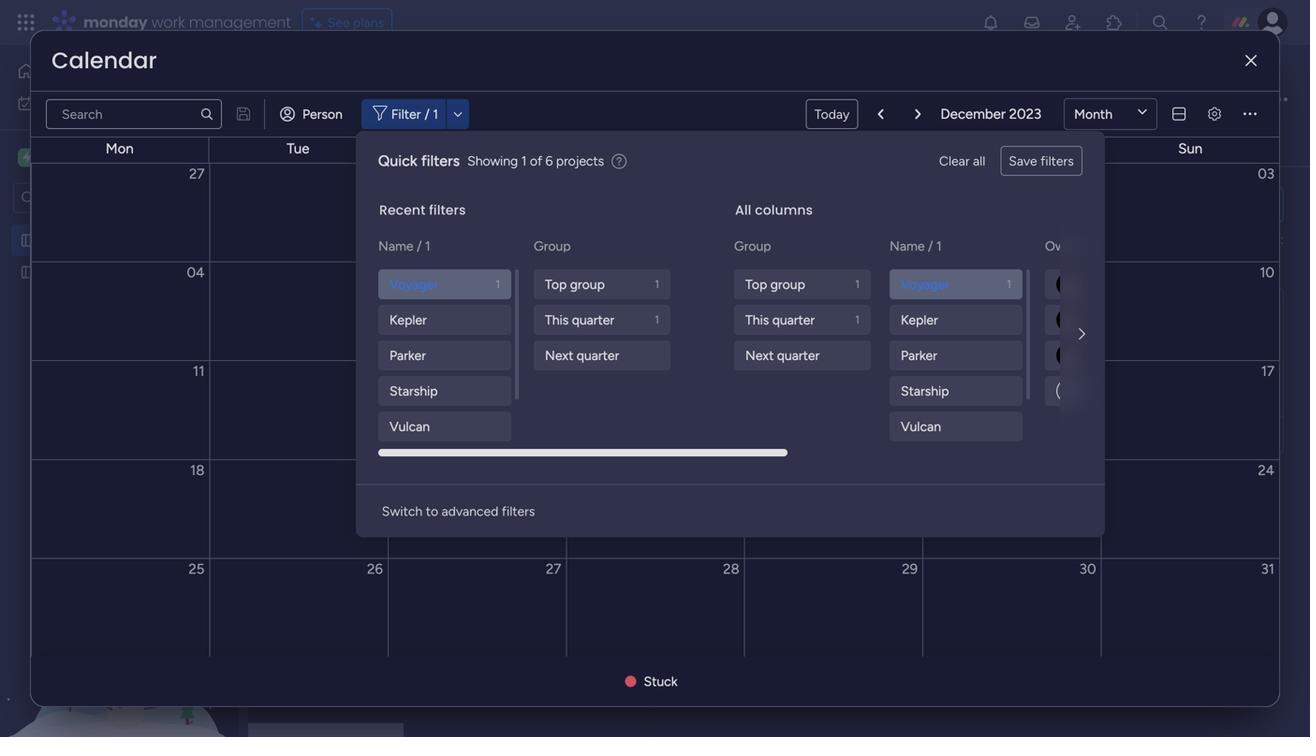 Task type: locate. For each thing, give the bounding box(es) containing it.
this
[[545, 312, 569, 328], [745, 312, 769, 328]]

1 vertical spatial and
[[978, 362, 1002, 380]]

management
[[189, 12, 291, 33]]

0 vertical spatial and
[[623, 101, 645, 117]]

2 group from the left
[[734, 238, 771, 254]]

workspace image
[[18, 148, 37, 168]]

1 horizontal spatial starship
[[901, 384, 949, 399]]

of right type
[[390, 101, 403, 117]]

Voyager field
[[671, 89, 1206, 113]]

email:
[[1250, 232, 1284, 248]]

name / 1 down recent
[[378, 238, 430, 254]]

1 horizontal spatial name / 1
[[890, 238, 942, 254]]

write for write an update...
[[693, 196, 730, 214]]

0 horizontal spatial this quarter
[[545, 312, 614, 328]]

to right the switch
[[426, 504, 438, 520]]

work right monday
[[151, 12, 185, 33]]

0 vertical spatial to
[[760, 362, 774, 380]]

list box
[[0, 221, 239, 541]]

all columns
[[735, 201, 813, 220]]

updates
[[1179, 232, 1227, 248]]

noah lott image
[[1258, 7, 1288, 37], [1217, 88, 1241, 112]]

voyager up documentation
[[901, 277, 949, 293]]

calendar down monday
[[52, 45, 157, 76]]

1 horizontal spatial next
[[745, 348, 774, 364]]

to right due
[[760, 362, 774, 380]]

name down recent
[[378, 238, 413, 254]]

noah lott image up barb.dwyer@gmail.com icon
[[1056, 309, 1080, 332]]

of right track
[[713, 101, 725, 117]]

0 vertical spatial write
[[693, 196, 730, 214]]

filters right recent
[[429, 201, 466, 220]]

0 horizontal spatial noah lott image
[[1217, 88, 1241, 112]]

1 group group from the left
[[534, 270, 674, 371]]

0 horizontal spatial top
[[545, 277, 567, 293]]

1 vertical spatial work
[[62, 96, 91, 111]]

0 horizontal spatial to
[[426, 504, 438, 520]]

0 horizontal spatial top group
[[545, 277, 605, 293]]

calendar for calendar button
[[465, 134, 517, 150]]

calendar up quick filters showing 1 of 6 projects
[[465, 134, 517, 150]]

group down write an update...
[[734, 238, 771, 254]]

list arrow image
[[915, 108, 921, 120]]

group group
[[534, 270, 674, 371], [734, 270, 875, 371]]

Filter dashboard by text search field
[[46, 99, 222, 129]]

hold
[[778, 362, 807, 380]]

2 top from the left
[[745, 277, 767, 293]]

2 name from the left
[[890, 238, 925, 254]]

0 horizontal spatial starship
[[389, 384, 438, 399]]

2 group from the left
[[770, 277, 805, 293]]

new project button
[[284, 177, 372, 207]]

1 horizontal spatial kepler
[[901, 312, 938, 328]]

dapulse x slim image
[[1246, 54, 1257, 68]]

this quarter for second group group from the right
[[545, 312, 614, 328]]

2 parker from the left
[[901, 348, 937, 364]]

filters
[[421, 152, 460, 170], [1041, 153, 1074, 169], [429, 201, 466, 220], [502, 504, 535, 520]]

vulcan up the switch
[[389, 419, 430, 435]]

work right my at top left
[[62, 96, 91, 111]]

1 this from the left
[[545, 312, 569, 328]]

next quarter for second group group from the right
[[545, 348, 619, 364]]

0 horizontal spatial all
[[285, 63, 312, 94]]

1 top from the left
[[545, 277, 567, 293]]

quick filters showing 1 of 6 projects
[[378, 152, 604, 170]]

work inside 'button'
[[62, 96, 91, 111]]

tue
[[287, 140, 309, 157]]

dialog
[[356, 131, 1310, 538]]

1 top group from the left
[[545, 277, 605, 293]]

clear all
[[939, 153, 986, 169]]

1 horizontal spatial work
[[151, 12, 185, 33]]

save filters
[[1009, 153, 1074, 169]]

vulcan down documentation
[[901, 419, 941, 435]]

0 vertical spatial calendar
[[52, 45, 157, 76]]

1 horizontal spatial stuck
[[688, 362, 727, 380]]

write an update... button
[[673, 186, 1284, 224]]

0 horizontal spatial next
[[545, 348, 573, 364]]

1 horizontal spatial voyager
[[675, 89, 746, 113]]

1 horizontal spatial this
[[745, 312, 769, 328]]

name / 1
[[378, 238, 430, 254], [890, 238, 942, 254]]

0 horizontal spatial this
[[545, 312, 569, 328]]

this quarter
[[545, 312, 614, 328], [745, 312, 815, 328]]

noah lott image
[[1056, 273, 1080, 296], [1056, 309, 1080, 332]]

0 horizontal spatial and
[[623, 101, 645, 117]]

public board image
[[20, 232, 37, 250]]

1 horizontal spatial group
[[770, 277, 805, 293]]

work
[[151, 12, 185, 33], [62, 96, 91, 111]]

All Spacecraft field
[[280, 63, 446, 94]]

write updates via email:
[[1144, 232, 1284, 248]]

voyager
[[675, 89, 746, 113], [389, 277, 438, 293], [901, 277, 949, 293]]

voyager left your
[[675, 89, 746, 113]]

1
[[433, 106, 438, 122], [521, 153, 527, 169], [425, 238, 430, 254], [936, 238, 942, 254], [495, 278, 500, 291], [655, 278, 659, 291], [855, 278, 860, 291], [1007, 278, 1011, 291], [655, 313, 659, 327], [855, 313, 860, 327]]

0 horizontal spatial vulcan
[[389, 419, 430, 435]]

1 horizontal spatial of
[[530, 153, 542, 169]]

voyager inside voyager field
[[675, 89, 746, 113]]

save
[[1009, 153, 1037, 169]]

project.
[[406, 101, 451, 117]]

project
[[797, 101, 840, 117]]

write
[[693, 196, 730, 214], [1144, 232, 1176, 248]]

1 vertical spatial all
[[735, 201, 751, 220]]

assign
[[455, 101, 494, 117]]

0 horizontal spatial group
[[570, 277, 605, 293]]

0 horizontal spatial calendar
[[52, 45, 157, 76]]

monday work management
[[83, 12, 291, 33]]

1 horizontal spatial to
[[760, 362, 774, 380]]

group for second group group from the right
[[534, 238, 571, 254]]

1 vertical spatial to
[[426, 504, 438, 520]]

calendar for calendar field
[[52, 45, 157, 76]]

write left an
[[693, 196, 730, 214]]

to
[[760, 362, 774, 380], [426, 504, 438, 520]]

main table
[[313, 134, 375, 150]]

1 horizontal spatial next quarter
[[745, 348, 819, 364]]

0 horizontal spatial stuck
[[644, 674, 678, 690]]

table
[[344, 134, 375, 150]]

timelines
[[567, 101, 620, 117]]

of inside quick filters showing 1 of 6 projects
[[530, 153, 542, 169]]

all inside dialog
[[735, 201, 751, 220]]

1 name from the left
[[378, 238, 413, 254]]

list arrow image
[[878, 108, 883, 120]]

1 horizontal spatial top group
[[745, 277, 805, 293]]

filters for recent
[[429, 201, 466, 220]]

0 vertical spatial stuck
[[688, 362, 727, 380]]

1 this quarter from the left
[[545, 312, 614, 328]]

0 vertical spatial work
[[151, 12, 185, 33]]

top for second group group from the right
[[545, 277, 567, 293]]

1 horizontal spatial write
[[1144, 232, 1176, 248]]

option
[[0, 224, 239, 228]]

work for my
[[62, 96, 91, 111]]

1 horizontal spatial group
[[734, 238, 771, 254]]

name / 1 group
[[378, 270, 515, 478], [890, 270, 1026, 478]]

2 this quarter from the left
[[745, 312, 815, 328]]

0 horizontal spatial kepler
[[389, 312, 427, 328]]

next quarter
[[545, 348, 619, 364], [745, 348, 819, 364]]

learn more image
[[612, 153, 627, 171]]

all
[[285, 63, 312, 94], [735, 201, 751, 220]]

/ right the filter
[[425, 106, 430, 122]]

noah lott image right help "image" on the top of page
[[1258, 7, 1288, 37]]

1 parker from the left
[[389, 348, 426, 364]]

1 horizontal spatial all
[[735, 201, 751, 220]]

1 horizontal spatial parker
[[901, 348, 937, 364]]

1 horizontal spatial vulcan
[[901, 419, 941, 435]]

to inside button
[[426, 504, 438, 520]]

group for second group group from the right
[[570, 277, 605, 293]]

0 horizontal spatial next quarter
[[545, 348, 619, 364]]

all up manage
[[285, 63, 312, 94]]

1 vulcan from the left
[[389, 419, 430, 435]]

calendar
[[52, 45, 157, 76], [465, 134, 517, 150]]

filters right save
[[1041, 153, 1074, 169]]

group down '6'
[[534, 238, 571, 254]]

noah lott link
[[736, 314, 804, 332]]

2 next quarter from the left
[[745, 348, 819, 364]]

quarter
[[572, 312, 614, 328], [772, 312, 815, 328], [577, 348, 619, 364], [777, 348, 819, 364]]

2 top group from the left
[[745, 277, 805, 293]]

invite members image
[[1064, 13, 1083, 32]]

/
[[425, 106, 430, 122], [417, 238, 422, 254], [928, 238, 933, 254]]

inbox image
[[1023, 13, 1041, 32]]

1 inside quick filters showing 1 of 6 projects
[[521, 153, 527, 169]]

calendar inside button
[[465, 134, 517, 150]]

1 horizontal spatial this quarter
[[745, 312, 815, 328]]

starship
[[389, 384, 438, 399], [901, 384, 949, 399]]

group
[[534, 238, 571, 254], [734, 238, 771, 254]]

via
[[1230, 232, 1247, 248]]

v2 split view image
[[1173, 107, 1186, 121]]

1 vertical spatial noah lott image
[[1056, 309, 1080, 332]]

0 horizontal spatial write
[[693, 196, 730, 214]]

0 horizontal spatial name / 1
[[378, 238, 430, 254]]

0 vertical spatial noah lott image
[[1056, 273, 1080, 296]]

and left government
[[978, 362, 1002, 380]]

0 horizontal spatial of
[[390, 101, 403, 117]]

1 kepler from the left
[[389, 312, 427, 328]]

0 horizontal spatial group group
[[534, 270, 674, 371]]

1 horizontal spatial and
[[978, 362, 1002, 380]]

new project
[[291, 184, 364, 200]]

of
[[390, 101, 403, 117], [713, 101, 725, 117], [530, 153, 542, 169]]

1 horizontal spatial top
[[745, 277, 767, 293]]

voyager down recent filters
[[389, 277, 438, 293]]

1 group from the left
[[570, 277, 605, 293]]

0 horizontal spatial group
[[534, 238, 571, 254]]

1 noah lott image from the top
[[1056, 273, 1080, 296]]

gantt
[[403, 134, 437, 150]]

write for write updates via email:
[[1144, 232, 1176, 248]]

0 horizontal spatial work
[[62, 96, 91, 111]]

1 vertical spatial noah lott image
[[1217, 88, 1241, 112]]

manage any type of project. assign owners, set timelines and keep track of where your project stands. button
[[284, 97, 913, 120]]

0 horizontal spatial parker
[[389, 348, 426, 364]]

workspace image
[[23, 148, 32, 168]]

2 horizontal spatial /
[[928, 238, 933, 254]]

help
[[1167, 690, 1201, 709]]

None search field
[[46, 99, 222, 129]]

new
[[291, 184, 319, 200]]

apps image
[[1105, 13, 1124, 32]]

top group for first group group from the right
[[745, 277, 805, 293]]

1 vertical spatial calendar
[[465, 134, 517, 150]]

2 kepler from the left
[[901, 312, 938, 328]]

monday
[[83, 12, 148, 33]]

and left keep
[[623, 101, 645, 117]]

/ down recent filters
[[417, 238, 422, 254]]

switch to advanced filters
[[382, 504, 535, 520]]

2 this from the left
[[745, 312, 769, 328]]

where
[[728, 101, 765, 117]]

group for first group group from the right
[[734, 238, 771, 254]]

search everything image
[[1151, 13, 1170, 32]]

filters down gantt
[[421, 152, 460, 170]]

1 horizontal spatial group group
[[734, 270, 875, 371]]

of left '6'
[[530, 153, 542, 169]]

type
[[360, 101, 387, 117]]

2 group group from the left
[[734, 270, 875, 371]]

next quarter for first group group from the right
[[745, 348, 819, 364]]

1 horizontal spatial name / 1 group
[[890, 270, 1026, 478]]

see plans
[[328, 15, 384, 30]]

lottie animation image
[[0, 549, 239, 738]]

due
[[731, 362, 756, 380]]

parker
[[389, 348, 426, 364], [901, 348, 937, 364]]

0 vertical spatial all
[[285, 63, 312, 94]]

all left update...
[[735, 201, 751, 220]]

0 horizontal spatial name / 1 group
[[378, 270, 515, 478]]

1 horizontal spatial name
[[890, 238, 925, 254]]

columns
[[755, 201, 813, 220]]

1 next from the left
[[545, 348, 573, 364]]

write inside write an update... button
[[693, 196, 730, 214]]

/ down write an update... button
[[928, 238, 933, 254]]

noah lott image left more dots image
[[1217, 88, 1241, 112]]

write left updates
[[1144, 232, 1176, 248]]

name / 1 down write an update... button
[[890, 238, 942, 254]]

1 group from the left
[[534, 238, 571, 254]]

1 next quarter from the left
[[545, 348, 619, 364]]

1 horizontal spatial calendar
[[465, 134, 517, 150]]

2 next from the left
[[745, 348, 774, 364]]

work for monday
[[151, 12, 185, 33]]

0 horizontal spatial name
[[378, 238, 413, 254]]

noah lott image down owner
[[1056, 273, 1080, 296]]

name for 2nd name / 1 group from left
[[890, 238, 925, 254]]

1 horizontal spatial noah lott image
[[1258, 7, 1288, 37]]

1 vertical spatial stuck
[[644, 674, 678, 690]]

name down write an update... button
[[890, 238, 925, 254]]

1 vertical spatial write
[[1144, 232, 1176, 248]]

group for first group group from the right
[[770, 277, 805, 293]]

next for first group group from the right
[[745, 348, 774, 364]]



Task type: describe. For each thing, give the bounding box(es) containing it.
owner group
[[1045, 270, 1185, 406]]

2 horizontal spatial of
[[713, 101, 725, 117]]

main button
[[13, 142, 186, 174]]

sat
[[1002, 140, 1023, 157]]

noah
[[736, 314, 772, 332]]

arrow down image
[[447, 103, 469, 125]]

search image
[[199, 107, 214, 122]]

my work
[[41, 96, 91, 111]]

private board image
[[20, 264, 37, 281]]

help image
[[1192, 13, 1211, 32]]

funding.
[[1091, 362, 1146, 380]]

main
[[313, 134, 341, 150]]

write an update...
[[693, 196, 810, 214]]

home
[[43, 63, 79, 79]]

today
[[815, 106, 850, 122]]

filters right advanced
[[502, 504, 535, 520]]

2 horizontal spatial voyager
[[901, 277, 949, 293]]

see
[[328, 15, 350, 30]]

home button
[[11, 56, 201, 86]]

2023
[[1009, 106, 1042, 122]]

workspace selection element
[[18, 147, 85, 171]]

this quarter for first group group from the right
[[745, 312, 815, 328]]

ups
[[810, 362, 835, 380]]

my work button
[[11, 89, 201, 118]]

clear all button
[[932, 146, 993, 176]]

filter / 1
[[391, 106, 438, 122]]

v2 settings line image
[[1208, 107, 1221, 121]]

all for all columns
[[735, 201, 751, 220]]

2 noah lott image from the top
[[1056, 309, 1080, 332]]

barb.dwyer@gmail.com image
[[1056, 344, 1080, 368]]

filter
[[391, 106, 421, 122]]

next for second group group from the right
[[545, 348, 573, 364]]

recent filters
[[379, 201, 466, 220]]

mon
[[106, 140, 134, 157]]

showing
[[467, 153, 518, 169]]

manage
[[287, 101, 333, 117]]

2 name / 1 group from the left
[[890, 270, 1026, 478]]

my
[[41, 96, 59, 111]]

calendar button
[[451, 127, 531, 157]]

an
[[733, 196, 749, 214]]

lottie animation element
[[0, 549, 239, 738]]

owner
[[1045, 238, 1084, 254]]

1 name / 1 from the left
[[378, 238, 430, 254]]

2 vulcan from the left
[[901, 419, 941, 435]]

2 name / 1 from the left
[[890, 238, 942, 254]]

more dots image
[[1244, 107, 1257, 121]]

main table button
[[284, 127, 389, 157]]

today button
[[806, 99, 858, 129]]

gantt button
[[389, 127, 451, 157]]

save filters button
[[1001, 146, 1082, 176]]

2 starship from the left
[[901, 384, 949, 399]]

stuck for stuck
[[644, 674, 678, 690]]

top group for second group group from the right
[[545, 277, 605, 293]]

december 2023
[[941, 106, 1042, 122]]

with
[[838, 362, 868, 380]]

switch
[[382, 504, 423, 520]]

notifications image
[[981, 13, 1000, 32]]

government
[[1006, 362, 1088, 380]]

all
[[973, 153, 986, 169]]

stuck due to hold ups with documentation and government funding.
[[688, 362, 1146, 380]]

wed
[[462, 140, 491, 157]]

6
[[546, 153, 553, 169]]

stands.
[[843, 101, 884, 117]]

switch to advanced filters button
[[374, 497, 543, 527]]

sun
[[1178, 140, 1203, 157]]

all spacecraft
[[285, 63, 441, 94]]

person button
[[273, 99, 354, 129]]

select product image
[[17, 13, 36, 32]]

december
[[941, 106, 1006, 122]]

see plans button
[[302, 8, 393, 37]]

and inside button
[[623, 101, 645, 117]]

filters for quick
[[421, 152, 460, 170]]

documentation
[[871, 362, 974, 380]]

1 horizontal spatial /
[[425, 106, 430, 122]]

spacecraft
[[318, 63, 441, 94]]

0 horizontal spatial /
[[417, 238, 422, 254]]

filters for save
[[1041, 153, 1074, 169]]

your
[[768, 101, 794, 117]]

person
[[303, 106, 343, 122]]

stuck for stuck due to hold ups with documentation and government funding.
[[688, 362, 727, 380]]

track
[[680, 101, 709, 117]]

1 starship from the left
[[389, 384, 438, 399]]

owners,
[[497, 101, 543, 117]]

plans
[[353, 15, 384, 30]]

set
[[546, 101, 564, 117]]

any
[[336, 101, 357, 117]]

0 horizontal spatial voyager
[[389, 277, 438, 293]]

help button
[[1151, 685, 1217, 716]]

0 vertical spatial noah lott image
[[1258, 7, 1288, 37]]

all for all spacecraft
[[285, 63, 312, 94]]

month
[[1074, 106, 1113, 122]]

main
[[43, 149, 82, 167]]

name for second name / 1 group from right
[[378, 238, 413, 254]]

dialog containing recent filters
[[356, 131, 1310, 538]]

Calendar field
[[47, 45, 162, 76]]

noah lott
[[736, 314, 804, 332]]

keep
[[648, 101, 677, 117]]

1 name / 1 group from the left
[[378, 270, 515, 478]]

top for first group group from the right
[[745, 277, 767, 293]]

manage any type of project. assign owners, set timelines and keep track of where your project stands.
[[287, 101, 884, 117]]

quick
[[378, 152, 418, 170]]

projects
[[556, 153, 604, 169]]

clear
[[939, 153, 970, 169]]

update...
[[753, 196, 810, 214]]

lott
[[776, 314, 804, 332]]

advanced
[[442, 504, 499, 520]]

recent
[[379, 201, 425, 220]]

project
[[322, 184, 364, 200]]



Task type: vqa. For each thing, say whether or not it's contained in the screenshot.
the rightmost Top group
yes



